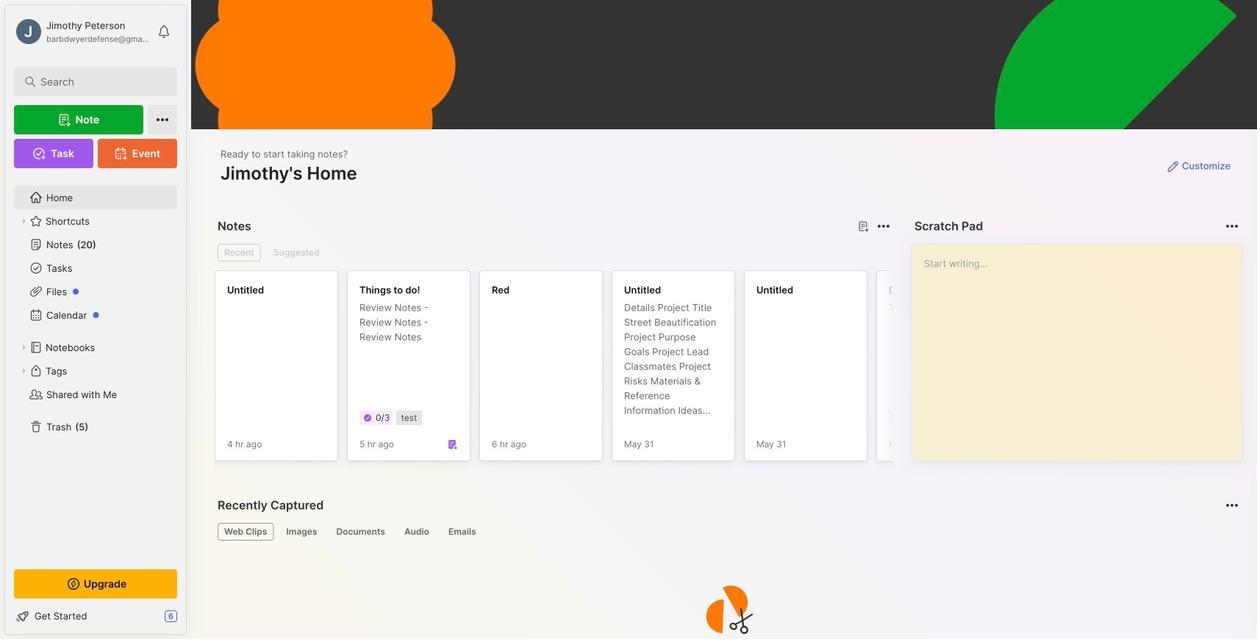 Task type: describe. For each thing, give the bounding box(es) containing it.
1 more actions image from the top
[[1224, 218, 1241, 235]]

2 more actions image from the top
[[1224, 497, 1241, 515]]

expand notebooks image
[[19, 343, 28, 352]]

1 more actions field from the top
[[1222, 216, 1243, 237]]

none search field inside main element
[[40, 73, 158, 90]]

expand tags image
[[19, 367, 28, 376]]

Help and Learning task checklist field
[[5, 605, 186, 629]]

2 tab list from the top
[[218, 524, 1237, 541]]

2 more actions field from the top
[[1222, 496, 1243, 516]]

Account field
[[14, 17, 150, 46]]

tree inside main element
[[5, 177, 186, 557]]

Search text field
[[40, 75, 158, 89]]

1 tab list from the top
[[218, 244, 888, 262]]



Task type: locate. For each thing, give the bounding box(es) containing it.
2 tab from the left
[[280, 524, 324, 541]]

click to collapse image
[[186, 613, 197, 630]]

1 vertical spatial more actions image
[[1224, 497, 1241, 515]]

3 tab from the left
[[330, 524, 392, 541]]

more actions image
[[1224, 218, 1241, 235], [1224, 497, 1241, 515]]

tab
[[218, 524, 274, 541], [280, 524, 324, 541], [330, 524, 392, 541], [398, 524, 436, 541], [442, 524, 483, 541]]

row group
[[215, 271, 1257, 471]]

main element
[[0, 0, 191, 640]]

Start writing… text field
[[924, 245, 1241, 449]]

1 vertical spatial tab list
[[218, 524, 1237, 541]]

5 tab from the left
[[442, 524, 483, 541]]

1 vertical spatial more actions field
[[1222, 496, 1243, 516]]

0 vertical spatial more actions field
[[1222, 216, 1243, 237]]

4 tab from the left
[[398, 524, 436, 541]]

tree
[[5, 177, 186, 557]]

More actions field
[[1222, 216, 1243, 237], [1222, 496, 1243, 516]]

1 tab from the left
[[218, 524, 274, 541]]

0 vertical spatial tab list
[[218, 244, 888, 262]]

tab list
[[218, 244, 888, 262], [218, 524, 1237, 541]]

None search field
[[40, 73, 158, 90]]

0 vertical spatial more actions image
[[1224, 218, 1241, 235]]



Task type: vqa. For each thing, say whether or not it's contained in the screenshot.
row
no



